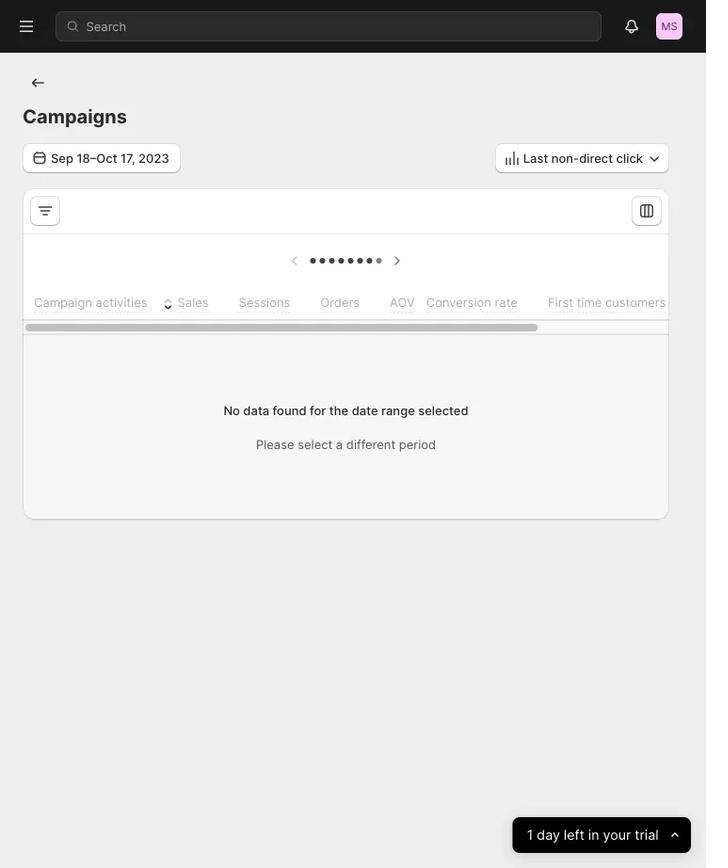 Task type: vqa. For each thing, say whether or not it's contained in the screenshot.
17,
yes



Task type: locate. For each thing, give the bounding box(es) containing it.
search button
[[56, 11, 602, 41]]

orders
[[321, 295, 360, 310]]

1 day left in your trial button
[[513, 818, 692, 854]]

my store image
[[657, 13, 683, 40]]

activities
[[96, 295, 147, 310]]

last non-direct click button
[[495, 143, 670, 173]]

conversion
[[427, 295, 492, 310]]

17,
[[121, 151, 135, 165]]

18–oct
[[77, 151, 117, 165]]

trial
[[636, 828, 659, 844]]

aov
[[390, 295, 415, 310]]

2023
[[139, 151, 169, 165]]

please select a different period
[[256, 437, 436, 452]]

a
[[336, 437, 343, 452]]

date
[[352, 403, 378, 418]]

first time customers button
[[527, 289, 669, 317]]

day
[[538, 828, 561, 844]]

different
[[347, 437, 396, 452]]

rate
[[495, 295, 518, 310]]

sep
[[51, 151, 74, 165]]

selected
[[419, 403, 469, 418]]

first time customers
[[548, 295, 667, 310]]

first
[[548, 295, 574, 310]]

sessions
[[239, 295, 290, 310]]

left
[[564, 828, 585, 844]]

sales
[[178, 295, 209, 310]]

campaign
[[34, 295, 92, 310]]

orders button
[[299, 289, 363, 317]]

campaign activities
[[34, 295, 147, 310]]



Task type: describe. For each thing, give the bounding box(es) containing it.
click
[[617, 151, 644, 165]]

time
[[577, 295, 602, 310]]

range
[[382, 403, 415, 418]]

1 day left in your trial
[[528, 828, 659, 844]]

data
[[243, 403, 270, 418]]

no
[[224, 403, 240, 418]]

sep 18–oct 17, 2023
[[51, 151, 169, 165]]

direct
[[580, 151, 613, 165]]

period
[[399, 437, 436, 452]]

aov button
[[368, 289, 418, 317]]

sessions button
[[217, 289, 293, 317]]

please
[[256, 437, 294, 452]]

search
[[86, 19, 126, 33]]

found
[[273, 403, 307, 418]]

no data found for the date range selected
[[224, 403, 469, 418]]

non-
[[552, 151, 580, 165]]

conversion rate
[[427, 295, 518, 310]]

sep 18–oct 17, 2023 button
[[23, 143, 181, 173]]

campaigns
[[23, 105, 127, 128]]

last
[[524, 151, 549, 165]]

for
[[310, 403, 326, 418]]

select
[[298, 437, 333, 452]]

1
[[528, 828, 534, 844]]

your
[[604, 828, 632, 844]]

ms button
[[655, 11, 685, 41]]

last non-direct click
[[524, 151, 644, 165]]

in
[[589, 828, 600, 844]]

sales button
[[156, 289, 212, 317]]

customers
[[606, 295, 667, 310]]

the
[[330, 403, 349, 418]]



